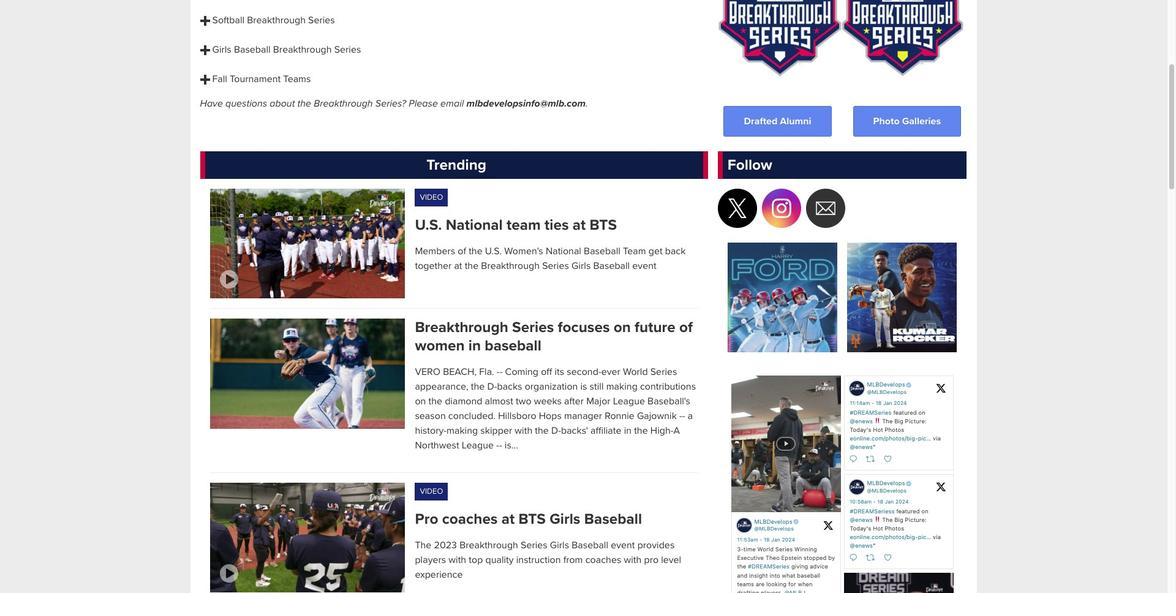 Task type: vqa. For each thing, say whether or not it's contained in the screenshot.
Barnett image
no



Task type: locate. For each thing, give the bounding box(es) containing it.
2 accordion expand image from the top
[[200, 75, 210, 85]]

coaches right from
[[586, 554, 621, 566]]

pro
[[415, 510, 438, 528]]

event
[[632, 260, 657, 272], [611, 539, 635, 552]]

1 vertical spatial accordion expand image
[[200, 75, 210, 85]]

together
[[415, 260, 452, 272]]

league down skipper
[[462, 439, 494, 452]]

u.s. inside members of the u.s. women's national baseball team get back together at the breakthrough series girls baseball event
[[485, 245, 502, 257]]

girls inside "the 2023 breakthrough series girls baseball event provides players with top quality instruction from coaches with pro level experience"
[[550, 539, 569, 552]]

video
[[420, 192, 443, 202], [420, 486, 443, 496]]

1 horizontal spatial of
[[680, 319, 693, 337]]

0 horizontal spatial d-
[[487, 380, 497, 393]]

affiliate
[[591, 425, 622, 437]]

major
[[586, 395, 611, 407]]

video for u.s.
[[420, 192, 443, 202]]

in inside the breakthrough series focuses on future of women in baseball
[[469, 337, 481, 355]]

2023
[[434, 539, 457, 552]]

mlbdevelopsinfo@mlb.com link
[[467, 98, 586, 110]]

1 video from the top
[[420, 192, 443, 202]]

at right ties at left top
[[573, 216, 586, 234]]

of right future
[[680, 319, 693, 337]]

1 horizontal spatial at
[[502, 510, 515, 528]]

2 vertical spatial at
[[502, 510, 515, 528]]

players
[[415, 554, 446, 566]]

contributions
[[640, 380, 696, 393]]

1 vertical spatial bts
[[519, 510, 546, 528]]

1 horizontal spatial d-
[[551, 425, 561, 437]]

breakthrough up the women
[[415, 319, 508, 337]]

photo
[[873, 115, 900, 127]]

bts
[[590, 216, 617, 234], [519, 510, 546, 528]]

backs
[[497, 380, 522, 393]]

about
[[270, 98, 295, 110]]

making down concluded.
[[447, 425, 478, 437]]

1 horizontal spatial u.s.
[[485, 245, 502, 257]]

on
[[614, 319, 631, 337], [415, 395, 426, 407]]

at right together
[[454, 260, 462, 272]]

1 vertical spatial at
[[454, 260, 462, 272]]

have
[[200, 98, 223, 110]]

drafted alumni
[[744, 115, 812, 127]]

0 vertical spatial accordion expand image
[[200, 46, 210, 55]]

hops
[[539, 410, 562, 422]]

accordion expand image for fall tournament teams
[[200, 75, 210, 85]]

bts up the instruction
[[519, 510, 546, 528]]

breakthrough series focuses on future of women in baseball link
[[415, 319, 698, 355]]

photo galleries
[[873, 115, 941, 127]]

national down the "u.s. national team ties at bts" link
[[546, 245, 581, 257]]

tournament
[[230, 73, 281, 85]]

0 vertical spatial bts
[[590, 216, 617, 234]]

the
[[297, 98, 311, 110], [469, 245, 483, 257], [465, 260, 479, 272], [471, 380, 485, 393], [429, 395, 442, 407], [535, 425, 549, 437], [634, 425, 648, 437]]

1 vertical spatial u.s.
[[485, 245, 502, 257]]

in down ronnie
[[624, 425, 632, 437]]

two
[[516, 395, 532, 407]]

0 horizontal spatial coaches
[[442, 510, 498, 528]]

national inside members of the u.s. women's national baseball team get back together at the breakthrough series girls baseball event
[[546, 245, 581, 257]]

d- down hops
[[551, 425, 561, 437]]

with down the hillsboro
[[515, 425, 533, 437]]

diamond
[[445, 395, 482, 407]]

pro coaches at bts girls baseball
[[415, 510, 642, 528]]

on up season
[[415, 395, 426, 407]]

with left pro
[[624, 554, 642, 566]]

beach,
[[443, 366, 477, 378]]

women
[[415, 337, 465, 355]]

is...
[[505, 439, 518, 452]]

in
[[469, 337, 481, 355], [624, 425, 632, 437]]

email
[[441, 98, 464, 110]]

1 horizontal spatial with
[[515, 425, 533, 437]]

with inside vero beach, fla. -- coming off its second-ever world series appearance, the d-backs organization is still making contributions on the diamond almost two weeks after major league baseball's season concluded. hillsboro hops manager ronnie gajownik -- a history-making skipper with the d-backs' affiliate in the high-a northwest league -- is...
[[515, 425, 533, 437]]

1 horizontal spatial league
[[613, 395, 645, 407]]

breakthrough inside "the 2023 breakthrough series girls baseball event provides players with top quality instruction from coaches with pro level experience"
[[460, 539, 518, 552]]

accordion expand image left fall
[[200, 75, 210, 85]]

the 2023 breakthrough series girls baseball event provides players with top quality instruction from coaches with pro level experience
[[415, 539, 681, 581]]

on inside the breakthrough series focuses on future of women in baseball
[[614, 319, 631, 337]]

1 horizontal spatial on
[[614, 319, 631, 337]]

0 vertical spatial of
[[458, 245, 466, 257]]

video down trending
[[420, 192, 443, 202]]

2 video from the top
[[420, 486, 443, 496]]

members of the u.s. women's national baseball team get back together at the breakthrough series girls baseball event
[[415, 245, 686, 272]]

of inside members of the u.s. women's national baseball team get back together at the breakthrough series girls baseball event
[[458, 245, 466, 257]]

at inside members of the u.s. women's national baseball team get back together at the breakthrough series girls baseball event
[[454, 260, 462, 272]]

the right together
[[465, 260, 479, 272]]

event down team
[[632, 260, 657, 272]]

alumni
[[780, 115, 812, 127]]

0 vertical spatial league
[[613, 395, 645, 407]]

accordion expand image for girls baseball breakthrough series
[[200, 46, 210, 55]]

ever
[[601, 366, 621, 378]]

u.s. up members
[[415, 216, 442, 234]]

accordion expand image
[[200, 46, 210, 55], [200, 75, 210, 85]]

0 horizontal spatial in
[[469, 337, 481, 355]]

baseball inside "the 2023 breakthrough series girls baseball event provides players with top quality instruction from coaches with pro level experience"
[[572, 539, 608, 552]]

organization
[[525, 380, 578, 393]]

0 horizontal spatial league
[[462, 439, 494, 452]]

the down hops
[[535, 425, 549, 437]]

the down fla.
[[471, 380, 485, 393]]

breakthrough down 'women's'
[[481, 260, 540, 272]]

series inside "the 2023 breakthrough series girls baseball event provides players with top quality instruction from coaches with pro level experience"
[[521, 539, 548, 552]]

league
[[613, 395, 645, 407], [462, 439, 494, 452]]

0 horizontal spatial u.s.
[[415, 216, 442, 234]]

1 vertical spatial d-
[[551, 425, 561, 437]]

baseball's
[[648, 395, 690, 407]]

0 vertical spatial d-
[[487, 380, 497, 393]]

drafted
[[744, 115, 778, 127]]

1 vertical spatial video
[[420, 486, 443, 496]]

the up season
[[429, 395, 442, 407]]

1 horizontal spatial national
[[546, 245, 581, 257]]

bts right ties at left top
[[590, 216, 617, 234]]

fall tournament teams
[[212, 73, 311, 85]]

1 vertical spatial on
[[415, 395, 426, 407]]

0 horizontal spatial of
[[458, 245, 466, 257]]

0 vertical spatial coaches
[[442, 510, 498, 528]]

girls inside members of the u.s. women's national baseball team get back together at the breakthrough series girls baseball event
[[572, 260, 591, 272]]

video up pro
[[420, 486, 443, 496]]

1 vertical spatial coaches
[[586, 554, 621, 566]]

northwest
[[415, 439, 459, 452]]

national
[[446, 216, 503, 234], [546, 245, 581, 257]]

1 vertical spatial national
[[546, 245, 581, 257]]

1 vertical spatial in
[[624, 425, 632, 437]]

ronnie
[[605, 410, 635, 422]]

event left provides
[[611, 539, 635, 552]]

national up members
[[446, 216, 503, 234]]

of inside the breakthrough series focuses on future of women in baseball
[[680, 319, 693, 337]]

bts inside the "u.s. national team ties at bts" link
[[590, 216, 617, 234]]

1 horizontal spatial in
[[624, 425, 632, 437]]

0 horizontal spatial national
[[446, 216, 503, 234]]

coming
[[505, 366, 539, 378]]

experience
[[415, 569, 463, 581]]

coaches
[[442, 510, 498, 528], [586, 554, 621, 566]]

1 vertical spatial of
[[680, 319, 693, 337]]

2 horizontal spatial with
[[624, 554, 642, 566]]

d- down fla.
[[487, 380, 497, 393]]

-
[[497, 366, 500, 378], [500, 366, 503, 378], [679, 410, 682, 422], [682, 410, 685, 422], [496, 439, 499, 452], [499, 439, 502, 452]]

0 vertical spatial on
[[614, 319, 631, 337]]

second-
[[567, 366, 601, 378]]

1 accordion expand image from the top
[[200, 46, 210, 55]]

a
[[674, 425, 680, 437]]

coaches up 2023
[[442, 510, 498, 528]]

1 horizontal spatial making
[[606, 380, 638, 393]]

on left future
[[614, 319, 631, 337]]

the right members
[[469, 245, 483, 257]]

accordion expand image down accordion expand image
[[200, 46, 210, 55]]

u.s. national team ties at bts link
[[415, 216, 698, 234]]

2 horizontal spatial at
[[573, 216, 586, 234]]

1 vertical spatial making
[[447, 425, 478, 437]]

1 vertical spatial league
[[462, 439, 494, 452]]

0 horizontal spatial on
[[415, 395, 426, 407]]

making down ever
[[606, 380, 638, 393]]

0 vertical spatial video
[[420, 192, 443, 202]]

in up fla.
[[469, 337, 481, 355]]

of
[[458, 245, 466, 257], [680, 319, 693, 337]]

questions
[[225, 98, 267, 110]]

0 vertical spatial event
[[632, 260, 657, 272]]

breakthrough inside members of the u.s. women's national baseball team get back together at the breakthrough series girls baseball event
[[481, 260, 540, 272]]

its
[[555, 366, 564, 378]]

0 vertical spatial in
[[469, 337, 481, 355]]

series inside the breakthrough series focuses on future of women in baseball
[[512, 319, 554, 337]]

d-
[[487, 380, 497, 393], [551, 425, 561, 437]]

1 horizontal spatial bts
[[590, 216, 617, 234]]

at
[[573, 216, 586, 234], [454, 260, 462, 272], [502, 510, 515, 528]]

ties
[[545, 216, 569, 234]]

manager
[[564, 410, 602, 422]]

breakthrough
[[247, 14, 306, 27], [273, 44, 332, 56], [314, 98, 373, 110], [481, 260, 540, 272], [415, 319, 508, 337], [460, 539, 518, 552]]

baseball up provides
[[584, 510, 642, 528]]

breakthrough left series?
[[314, 98, 373, 110]]

with
[[515, 425, 533, 437], [449, 554, 466, 566], [624, 554, 642, 566]]

baseball up from
[[572, 539, 608, 552]]

at up quality
[[502, 510, 515, 528]]

the right the about
[[297, 98, 311, 110]]

1 vertical spatial event
[[611, 539, 635, 552]]

0 horizontal spatial bts
[[519, 510, 546, 528]]

baseball
[[234, 44, 271, 56], [584, 245, 621, 257], [593, 260, 630, 272], [584, 510, 642, 528], [572, 539, 608, 552]]

season
[[415, 410, 446, 422]]

trending
[[427, 156, 487, 174]]

photo galleries link
[[853, 106, 961, 136]]

league up ronnie
[[613, 395, 645, 407]]

of right members
[[458, 245, 466, 257]]

back
[[665, 245, 686, 257]]

history-
[[415, 425, 447, 437]]

0 horizontal spatial at
[[454, 260, 462, 272]]

0 vertical spatial u.s.
[[415, 216, 442, 234]]

u.s. left 'women's'
[[485, 245, 502, 257]]

breakthrough up quality
[[460, 539, 518, 552]]

1 horizontal spatial coaches
[[586, 554, 621, 566]]

with left top
[[449, 554, 466, 566]]

focuses
[[558, 319, 610, 337]]

baseball up tournament
[[234, 44, 271, 56]]



Task type: describe. For each thing, give the bounding box(es) containing it.
video for pro
[[420, 486, 443, 496]]

weeks
[[534, 395, 562, 407]]

baseball inside the pro coaches at bts girls baseball "link"
[[584, 510, 642, 528]]

please
[[409, 98, 438, 110]]

0 horizontal spatial with
[[449, 554, 466, 566]]

baseball down team
[[593, 260, 630, 272]]

backs'
[[561, 425, 588, 437]]

hillsboro
[[498, 410, 536, 422]]

.
[[586, 98, 588, 110]]

event inside "the 2023 breakthrough series girls baseball event provides players with top quality instruction from coaches with pro level experience"
[[611, 539, 635, 552]]

follow
[[728, 156, 773, 174]]

team
[[623, 245, 646, 257]]

softball breakthrough series
[[212, 14, 335, 27]]

series inside vero beach, fla. -- coming off its second-ever world series appearance, the d-backs organization is still making contributions on the diamond almost two weeks after major league baseball's season concluded. hillsboro hops manager ronnie gajownik -- a history-making skipper with the d-backs' affiliate in the high-a northwest league -- is...
[[651, 366, 677, 378]]

quality
[[486, 554, 514, 566]]

girls baseball breakthrough series
[[212, 44, 361, 56]]

coaches inside "the 2023 breakthrough series girls baseball event provides players with top quality instruction from coaches with pro level experience"
[[586, 554, 621, 566]]

bts inside the pro coaches at bts girls baseball "link"
[[519, 510, 546, 528]]

0 horizontal spatial making
[[447, 425, 478, 437]]

instruction
[[516, 554, 561, 566]]

pro
[[644, 554, 659, 566]]

0 vertical spatial at
[[573, 216, 586, 234]]

team
[[507, 216, 541, 234]]

0 vertical spatial national
[[446, 216, 503, 234]]

pro coaches at bts girls baseball link
[[415, 510, 698, 528]]

almost
[[485, 395, 513, 407]]

future
[[635, 319, 676, 337]]

from
[[563, 554, 583, 566]]

baseball left team
[[584, 245, 621, 257]]

drafted alumni button
[[724, 106, 832, 136]]

is
[[580, 380, 587, 393]]

have questions about the breakthrough series? please email mlbdevelopsinfo@mlb.com .
[[200, 98, 588, 110]]

vero beach, fla. -- coming off its second-ever world series appearance, the d-backs organization is still making contributions on the diamond almost two weeks after major league baseball's season concluded. hillsboro hops manager ronnie gajownik -- a history-making skipper with the d-backs' affiliate in the high-a northwest league -- is...
[[415, 366, 696, 452]]

at inside "link"
[[502, 510, 515, 528]]

breakthrough up teams
[[273, 44, 332, 56]]

off
[[541, 366, 552, 378]]

vero
[[415, 366, 441, 378]]

coaches inside "link"
[[442, 510, 498, 528]]

teams
[[283, 73, 311, 85]]

breakthrough series focuses on future of women in baseball
[[415, 319, 693, 355]]

top
[[469, 554, 483, 566]]

provides
[[638, 539, 675, 552]]

the
[[415, 539, 432, 552]]

still
[[590, 380, 604, 393]]

members
[[415, 245, 455, 257]]

after
[[564, 395, 584, 407]]

skipper
[[481, 425, 512, 437]]

breakthrough inside the breakthrough series focuses on future of women in baseball
[[415, 319, 508, 337]]

on inside vero beach, fla. -- coming off its second-ever world series appearance, the d-backs organization is still making contributions on the diamond almost two weeks after major league baseball's season concluded. hillsboro hops manager ronnie gajownik -- a history-making skipper with the d-backs' affiliate in the high-a northwest league -- is...
[[415, 395, 426, 407]]

girls inside "link"
[[550, 510, 581, 528]]

event inside members of the u.s. women's national baseball team get back together at the breakthrough series girls baseball event
[[632, 260, 657, 272]]

concluded.
[[448, 410, 496, 422]]

galleries
[[902, 115, 941, 127]]

u.s. national team ties at bts
[[415, 216, 617, 234]]

the left high-
[[634, 425, 648, 437]]

mlbdevelopsinfo@mlb.com
[[467, 98, 586, 110]]

gajownik
[[637, 410, 677, 422]]

in inside vero beach, fla. -- coming off its second-ever world series appearance, the d-backs organization is still making contributions on the diamond almost two weeks after major league baseball's season concluded. hillsboro hops manager ronnie gajownik -- a history-making skipper with the d-backs' affiliate in the high-a northwest league -- is...
[[624, 425, 632, 437]]

fla.
[[479, 366, 494, 378]]

high-
[[651, 425, 674, 437]]

fall
[[212, 73, 227, 85]]

breakthrough up girls baseball breakthrough series
[[247, 14, 306, 27]]

0 vertical spatial making
[[606, 380, 638, 393]]

photo galleries button
[[853, 106, 961, 136]]

level
[[661, 554, 681, 566]]

softball
[[212, 14, 244, 27]]

a
[[688, 410, 693, 422]]

series?
[[375, 98, 406, 110]]

drafted alumni link
[[724, 106, 832, 136]]

get
[[649, 245, 663, 257]]

women's
[[504, 245, 543, 257]]

series inside members of the u.s. women's national baseball team get back together at the breakthrough series girls baseball event
[[542, 260, 569, 272]]

baseball
[[485, 337, 542, 355]]

appearance,
[[415, 380, 468, 393]]

accordion expand image
[[200, 16, 210, 26]]

world
[[623, 366, 648, 378]]



